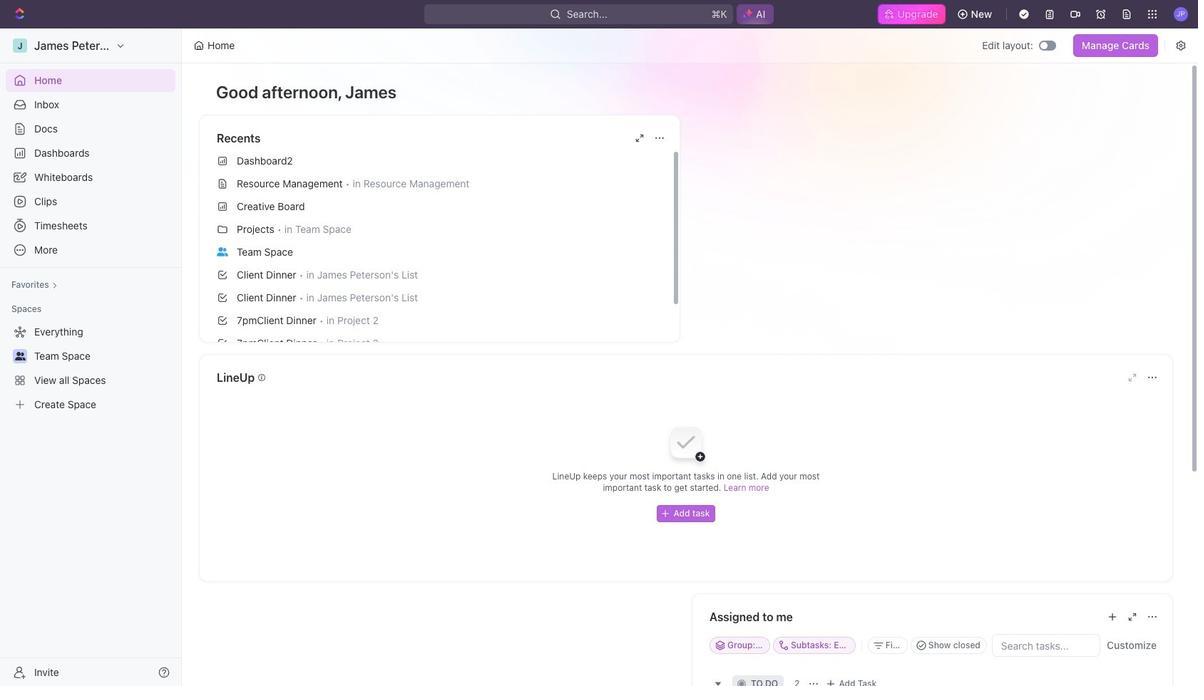 Task type: describe. For each thing, give the bounding box(es) containing it.
james peterson's workspace, , element
[[13, 39, 27, 53]]

tree inside sidebar navigation
[[6, 321, 175, 416]]



Task type: locate. For each thing, give the bounding box(es) containing it.
sidebar navigation
[[0, 29, 185, 687]]

user group image
[[217, 247, 228, 256]]

tree
[[6, 321, 175, 416]]

user group image
[[15, 352, 25, 361]]

Search tasks... text field
[[993, 635, 1100, 657]]



Task type: vqa. For each thing, say whether or not it's contained in the screenshot.
'DASHBOARDS' link
no



